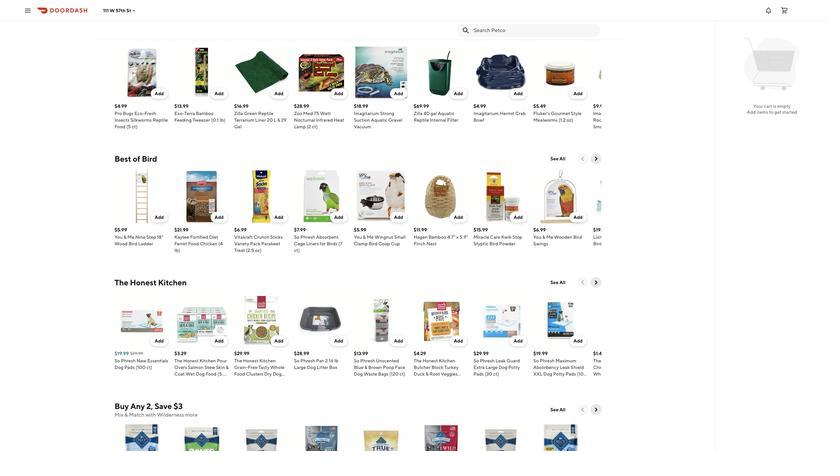 Task type: describe. For each thing, give the bounding box(es) containing it.
best of bird link
[[115, 154, 157, 164]]

$4.99 imagitarium hermit crab bowl
[[474, 104, 526, 123]]

add for $19.99 $29.99 so phresh new essentials dog pads (100 ct)
[[155, 339, 164, 344]]

recipe
[[265, 378, 280, 384]]

me for bird
[[367, 235, 374, 240]]

you & me wooden bird swings image
[[534, 169, 589, 224]]

so for so phresh unscented blue & brown poop face dog waste bags (120 ct)
[[354, 358, 360, 364]]

zoo med 75 watt nocturnal infrared heat lamp (2 ct) image
[[294, 46, 349, 100]]

40
[[424, 111, 430, 116]]

see all link for best of bird
[[547, 154, 570, 164]]

$29.99 for $29.99 the honest kitchen grain-free tasty whole food clusters dry dog food chicken recipe (5 lb)
[[234, 351, 250, 356]]

$28.99 for the honest kitchen
[[294, 351, 310, 356]]

oz) inside $5.49 fluker's gourmet style mealworms (1.2 oz)
[[567, 117, 574, 123]]

$13.99 for phresh
[[354, 351, 368, 356]]

so inside $19.99 $29.99 so phresh new essentials dog pads (100 ct)
[[115, 358, 120, 364]]

ct) inside the $4.99 pro bugs eco-fresh insects silkworms reptile food (5 ct)
[[132, 124, 138, 129]]

add for $5.99 you & me wingnut small clamp bird coop cup
[[394, 215, 404, 220]]

styptic
[[474, 241, 489, 247]]

add for $13.99 exo-terra bamboo feeding tweezer (0.1 lb)
[[215, 91, 224, 96]]

oz) inside $6.99 vitakraft crunch sticks variety pack parakeet treat (2.5 oz)
[[255, 248, 262, 253]]

(30
[[485, 372, 493, 377]]

$11.99
[[414, 227, 428, 233]]

blue buffalo bits soft-moist training dog treats tasty chicken recipe (4 oz) image
[[115, 424, 169, 451]]

terrarium
[[147, 33, 170, 40]]

cup
[[391, 241, 400, 247]]

add for $29.99 so phresh leak guard extra large dog potty pads (30 ct)
[[514, 339, 523, 344]]

blue
[[354, 365, 364, 370]]

diet
[[209, 235, 218, 240]]

3 all from the top
[[560, 407, 566, 413]]

$4.99 pro bugs eco-fresh insects silkworms reptile food (5 ct)
[[115, 104, 168, 129]]

food inside the $3.29 the honest kitchen pour overs salmon stew skin & coat wet dog food (5.5 oz)
[[206, 372, 217, 377]]

$69.99
[[414, 104, 429, 109]]

phresh for $29.99
[[480, 358, 495, 364]]

litter
[[317, 365, 329, 370]]

phresh for $28.99
[[301, 358, 316, 364]]

fluker's gourmet style mealworms (1.2 oz) image
[[534, 46, 589, 100]]

reptile inside $9.99 imagitarium marbled rock entry reptile dish small
[[618, 117, 633, 123]]

add for $21.99 kaytee fortified diet ferret food chicken (4 lb)
[[215, 215, 224, 220]]

so phresh absorbent cage liners for birds (7 ct) image
[[294, 169, 349, 224]]

ct) inside $7.99 so phresh absorbent cage liners for birds (7 ct)
[[294, 248, 300, 253]]

add for $18.99 imagitarium strong suction aquatic gravel vacuum
[[394, 91, 404, 96]]

ferret
[[175, 241, 187, 247]]

$4.99 for pro
[[115, 104, 127, 109]]

fortified
[[190, 235, 208, 240]]

& inside the $5.99 you & me nine step 18" wood bird ladder
[[124, 235, 127, 240]]

(120
[[390, 372, 399, 377]]

(100
[[136, 365, 146, 370]]

add for $5.49 fluker's gourmet style mealworms (1.2 oz)
[[574, 91, 583, 96]]

$6.99 for you
[[534, 227, 546, 233]]

parakeet
[[262, 241, 281, 247]]

notification bell image
[[765, 6, 773, 14]]

imagitarium strong suction aquatic gravel vacuum image
[[354, 46, 409, 100]]

swings
[[534, 241, 549, 247]]

$9.99 imagitarium marbled rock entry reptile dish small
[[594, 104, 644, 129]]

add for $5.99 you & me nine step 18" wood bird ladder
[[155, 215, 164, 220]]

kitchen for chicken
[[260, 358, 276, 364]]

so for so phresh leak guard extra large dog potty pads (30 ct)
[[474, 358, 479, 364]]

Search Petco search field
[[474, 27, 595, 34]]

blue buffalo chicken & mixed berries benebars immune support dog treats (9 oz) image
[[234, 424, 289, 451]]

75
[[314, 111, 319, 116]]

liners
[[307, 241, 319, 247]]

(10
[[578, 372, 584, 377]]

$3.29
[[175, 351, 187, 356]]

vacuum
[[354, 124, 372, 129]]

add for $69.99 zilla 40 gal aquatic reptile internal filter
[[454, 91, 463, 96]]

dry
[[265, 372, 272, 377]]

bird inside $15.99 miracle care kwik stop styptic bird powder
[[490, 241, 499, 247]]

gal
[[234, 124, 242, 129]]

small inside $9.99 imagitarium marbled rock entry reptile dish small
[[594, 124, 605, 129]]

dog inside $19.99 $29.99 so phresh new essentials dog pads (100 ct)
[[115, 365, 124, 370]]

(5 inside $29.99 the honest kitchen grain-free tasty whole food clusters dry dog food chicken recipe (5 lb)
[[280, 378, 285, 384]]

the inside $1.49 the honest kitchen chicken dehydrated whole grain wet dog food (1.5 oz)
[[594, 358, 602, 364]]

0 items, open order cart image
[[781, 6, 789, 14]]

open menu image
[[24, 6, 32, 14]]

fluker's
[[534, 111, 551, 116]]

zilla green reptile terrarium liner 20 l & 29 gal image
[[234, 46, 289, 100]]

zilla for zilla 40 gal aquatic reptile internal filter
[[414, 111, 423, 116]]

$5.99 you & me wingnut small clamp bird coop cup
[[354, 227, 406, 247]]

internal
[[430, 117, 447, 123]]

$19.99 for phresh
[[534, 351, 548, 356]]

$13.99 for terra
[[175, 104, 189, 109]]

foods
[[227, 33, 241, 40]]

the honest kitchen link
[[115, 277, 187, 288]]

bird inside $19.99 lixit quick lock green bird bath
[[594, 241, 603, 247]]

& inside $5.99 you & me wingnut small clamp bird coop cup
[[363, 235, 366, 240]]

for inside $7.99 so phresh absorbent cage liners for birds (7 ct)
[[320, 241, 326, 247]]

food inside the $4.99 pro bugs eco-fresh insects silkworms reptile food (5 ct)
[[115, 124, 126, 129]]

birds
[[327, 241, 338, 247]]

silkworms
[[131, 117, 152, 123]]

block
[[432, 365, 444, 370]]

coop
[[379, 241, 390, 247]]

reptile inside $16.99 zilla green reptile terrarium liner 20 l & 29 gal
[[258, 111, 274, 116]]

miracle care kwik stop styptic bird powder image
[[474, 169, 529, 224]]

so for so phresh absorbent cage liners for birds (7 ct)
[[294, 235, 300, 240]]

honest for food
[[183, 358, 199, 364]]

2.16
[[326, 358, 334, 364]]

coat
[[175, 372, 185, 377]]

bird inside $6.99 you & me wooden bird swings
[[574, 235, 583, 240]]

started
[[783, 110, 798, 115]]

(0.1
[[211, 117, 219, 123]]

phresh for $13.99
[[361, 358, 375, 364]]

best
[[115, 154, 131, 163]]

pro
[[115, 111, 122, 116]]

$29.99 for $29.99 so phresh leak guard extra large dog potty pads (30 ct)
[[474, 351, 489, 356]]

mix
[[115, 412, 124, 418]]

previous button of carousel image
[[580, 279, 587, 286]]

$3.29 the honest kitchen pour overs salmon stew skin & coat wet dog food (5.5 oz)
[[175, 351, 229, 384]]

potty inside $29.99 so phresh leak guard extra large dog potty pads (30 ct)
[[509, 365, 521, 370]]

oz) inside $1.49 the honest kitchen chicken dehydrated whole grain wet dog food (1.5 oz)
[[614, 378, 620, 384]]

(5 inside the $4.99 pro bugs eco-fresh insects silkworms reptile food (5 ct)
[[126, 124, 131, 129]]

reptile inside the $4.99 pro bugs eco-fresh insects silkworms reptile food (5 ct)
[[153, 117, 168, 123]]

kaytee fortified diet ferret food chicken (4 lb) image
[[175, 169, 229, 224]]

(5.5
[[218, 372, 226, 377]]

3 see all from the top
[[551, 407, 566, 413]]

the for dog
[[414, 358, 422, 364]]

guard
[[507, 358, 521, 364]]

zilla for zilla green reptile terrarium liner 20 l & 29 gal
[[234, 111, 243, 116]]

see all for kitchen
[[551, 280, 566, 285]]

strong
[[381, 111, 395, 116]]

fresh
[[145, 111, 156, 116]]

zilla 40 gal aquatic reptile internal filter image
[[414, 46, 469, 100]]

small inside $5.99 you & me wingnut small clamp bird coop cup
[[395, 235, 406, 240]]

nine
[[135, 235, 146, 240]]

nest
[[427, 241, 437, 247]]

dog inside $13.99 so phresh unscented blue & brown poop face dog waste bags (120 ct)
[[354, 372, 363, 377]]

previous button of carousel image for 2nd next button of carousel icon from the bottom
[[580, 156, 587, 162]]

find
[[115, 33, 126, 40]]

exo-
[[175, 111, 185, 116]]

rock
[[594, 117, 605, 123]]

add for $7.99 so phresh absorbent cage liners for birds (7 ct)
[[335, 215, 344, 220]]

$13.99 so phresh unscented blue & brown poop face dog waste bags (120 ct)
[[354, 351, 406, 377]]

$5.99 for $5.99 you & me nine step 18" wood bird ladder
[[115, 227, 127, 233]]

the for chicken
[[234, 358, 242, 364]]

$15.99
[[474, 227, 488, 233]]

bamboo inside $13.99 exo-terra bamboo feeding tweezer (0.1 lb)
[[196, 111, 214, 116]]

4.7"
[[448, 235, 456, 240]]

so phresh new essentials dog pads (100 ct) image
[[115, 293, 169, 348]]

1 next button of carousel image from the top
[[593, 28, 600, 35]]

blue buffalo true chews natural premium chicken & duck jerky cuts dog treats (12 oz) image
[[354, 424, 409, 451]]

step
[[146, 235, 156, 240]]

ct) inside $28.99 zoo med 75 watt nocturnal infrared heat lamp (2 ct)
[[312, 124, 318, 129]]

3 next button of carousel image from the top
[[593, 407, 600, 413]]

free
[[248, 365, 258, 370]]

add for $15.99 miracle care kwik stop styptic bird powder
[[514, 215, 523, 220]]

duck
[[414, 372, 425, 377]]

imagitarium for $4.99
[[474, 111, 499, 116]]

3 see from the top
[[551, 407, 559, 413]]

bird inside best of bird link
[[142, 154, 157, 163]]

vitakraft crunch sticks variety pack parakeet treat (2.5 oz) image
[[234, 169, 289, 224]]

me inside $6.99 you & me wooden bird swings
[[547, 235, 554, 240]]

phresh for $7.99
[[301, 235, 316, 240]]

add inside your cart is empty add items to get started
[[748, 110, 757, 115]]

0 horizontal spatial for
[[242, 33, 248, 40]]

blue buffalo wilderness trail treats grain-free training chicken wild bits dog treats (4 oz) image
[[294, 424, 349, 451]]

lock
[[618, 235, 628, 240]]

& inside $16.99 zilla green reptile terrarium liner 20 l & 29 gal
[[278, 117, 281, 123]]

turkey
[[445, 365, 459, 370]]

dog inside the $3.29 the honest kitchen pour overs salmon stew skin & coat wet dog food (5.5 oz)
[[196, 372, 205, 377]]

$4.99 for imagitarium
[[474, 104, 487, 109]]

face
[[395, 365, 406, 370]]

the honest kitchen grain-free tasty whole food clusters dry dog food chicken recipe (5 lb) image
[[234, 293, 289, 348]]

green inside $19.99 lixit quick lock green bird bath
[[629, 235, 642, 240]]

pro bugs eco-fresh insects silkworms reptile food (5 ct) image
[[115, 46, 169, 100]]

so phresh pan 2.16 lb large dog litter box image
[[294, 293, 349, 348]]

blue buffalo bones dog biscuits small assorted flavors (16 oz) image
[[175, 424, 229, 451]]

maximum
[[556, 358, 577, 364]]

$5.49 fluker's gourmet style mealworms (1.2 oz)
[[534, 104, 582, 123]]

lb) inside $21.99 kaytee fortified diet ferret food chicken (4 lb)
[[175, 248, 180, 253]]

leak inside $19.99 so phresh maximum absorbency leak shield xxl dog potty pads (10 ct)
[[560, 365, 570, 370]]

kitchen inside $1.49 the honest kitchen chicken dehydrated whole grain wet dog food (1.5 oz)
[[619, 358, 635, 364]]

1 and from the left
[[193, 33, 202, 40]]

large for $28.99
[[294, 365, 306, 370]]

add for $28.99 so phresh pan 2.16 lb large dog litter box
[[335, 339, 344, 344]]

imagitarium for $9.99
[[594, 111, 619, 116]]

18"
[[157, 235, 163, 240]]

you & me nine step 18" wood bird ladder image
[[115, 169, 169, 224]]

honest inside $1.49 the honest kitchen chicken dehydrated whole grain wet dog food (1.5 oz)
[[603, 358, 618, 364]]

insects
[[115, 117, 130, 123]]

imagitarium for $18.99
[[354, 111, 380, 116]]

skin
[[216, 365, 225, 370]]

2 and from the left
[[305, 33, 314, 40]]

so for so phresh maximum absorbency leak shield xxl dog potty pads (10 ct)
[[534, 358, 539, 364]]

frog,
[[261, 33, 272, 40]]

buy
[[115, 402, 129, 411]]

phresh for $19.99
[[540, 358, 555, 364]]

$1.49
[[594, 351, 605, 356]]

green inside $16.99 zilla green reptile terrarium liner 20 l & 29 gal
[[244, 111, 258, 116]]

reptile inside $69.99 zilla 40 gal aquatic reptile internal filter
[[414, 117, 429, 123]]

chicken inside $1.49 the honest kitchen chicken dehydrated whole grain wet dog food (1.5 oz)
[[594, 365, 611, 370]]

clusters
[[246, 372, 264, 377]]

variety
[[234, 241, 249, 247]]

see all for bird
[[551, 156, 566, 161]]

$19.99 for so
[[115, 351, 129, 356]]

(10.5
[[457, 378, 467, 384]]

$21.99
[[175, 227, 189, 233]]

$29.99 the honest kitchen grain-free tasty whole food clusters dry dog food chicken recipe (5 lb)
[[234, 351, 285, 390]]

dog inside $28.99 so phresh pan 2.16 lb large dog litter box
[[307, 365, 316, 370]]

oz) inside $4.29 the honest kitchen butcher block turkey duck & root veggies pate wet dog food (10.5 oz)
[[414, 385, 421, 390]]

heat
[[334, 117, 345, 123]]

honest for chicken
[[243, 358, 259, 364]]

hagen
[[414, 235, 428, 240]]

add for $6.99 you & me wooden bird swings
[[574, 215, 583, 220]]

gravel
[[389, 117, 403, 123]]

gal
[[431, 111, 437, 116]]

lb) inside $29.99 the honest kitchen grain-free tasty whole food clusters dry dog food chicken recipe (5 lb)
[[234, 385, 240, 390]]



Task type: vqa. For each thing, say whether or not it's contained in the screenshot.
$13.99
yes



Task type: locate. For each thing, give the bounding box(es) containing it.
(4
[[219, 241, 223, 247]]

$5.99 for $5.99 you & me wingnut small clamp bird coop cup
[[354, 227, 367, 233]]

so phresh maximum absorbency leak shield xxl dog potty pads (10 ct) image
[[534, 293, 589, 348]]

leak down maximum
[[560, 365, 570, 370]]

$19.99 for quick
[[594, 227, 608, 233]]

0 horizontal spatial (5
[[126, 124, 131, 129]]

$13.99
[[175, 104, 189, 109], [354, 351, 368, 356]]

dog inside $4.29 the honest kitchen butcher block turkey duck & root veggies pate wet dog food (10.5 oz)
[[435, 378, 444, 384]]

1 vertical spatial see all
[[551, 280, 566, 285]]

2 vertical spatial chicken
[[246, 378, 264, 384]]

bird right wooden on the right of page
[[574, 235, 583, 240]]

food inside $4.29 the honest kitchen butcher block turkey duck & root veggies pate wet dog food (10.5 oz)
[[445, 378, 456, 384]]

1 horizontal spatial whole
[[594, 372, 608, 377]]

1 horizontal spatial $29.99
[[234, 351, 250, 356]]

so left new
[[115, 358, 120, 364]]

$28.99 for find the best terrarium products and preferred foods for your frog, lizard, snake, and more
[[294, 104, 310, 109]]

me up clamp
[[367, 235, 374, 240]]

0 horizontal spatial imagitarium
[[354, 111, 380, 116]]

and right snake,
[[305, 33, 314, 40]]

next button of carousel image
[[593, 279, 600, 286]]

add
[[155, 91, 164, 96], [215, 91, 224, 96], [275, 91, 284, 96], [335, 91, 344, 96], [394, 91, 404, 96], [454, 91, 463, 96], [514, 91, 523, 96], [574, 91, 583, 96], [748, 110, 757, 115], [155, 215, 164, 220], [215, 215, 224, 220], [275, 215, 284, 220], [335, 215, 344, 220], [394, 215, 404, 220], [454, 215, 463, 220], [514, 215, 523, 220], [574, 215, 583, 220], [155, 339, 164, 344], [215, 339, 224, 344], [275, 339, 284, 344], [335, 339, 344, 344], [394, 339, 404, 344], [454, 339, 463, 344], [514, 339, 523, 344], [574, 339, 583, 344]]

2 zilla from the left
[[414, 111, 423, 116]]

0 horizontal spatial lb)
[[175, 248, 180, 253]]

essentials
[[147, 358, 168, 364]]

all for the honest kitchen
[[560, 280, 566, 285]]

& inside $6.99 you & me wooden bird swings
[[543, 235, 546, 240]]

0 vertical spatial green
[[244, 111, 258, 116]]

& right l
[[278, 117, 281, 123]]

dog down guard
[[499, 365, 508, 370]]

zilla inside $16.99 zilla green reptile terrarium liner 20 l & 29 gal
[[234, 111, 243, 116]]

aquatic up filter at the right top of page
[[438, 111, 455, 116]]

1 horizontal spatial potty
[[554, 372, 565, 377]]

wet inside $1.49 the honest kitchen chicken dehydrated whole grain wet dog food (1.5 oz)
[[622, 372, 631, 377]]

1 $29.99 from the left
[[130, 351, 143, 356]]

crab
[[516, 111, 526, 116]]

absorbency
[[534, 365, 559, 370]]

aquatic for internal
[[438, 111, 455, 116]]

dog inside $29.99 the honest kitchen grain-free tasty whole food clusters dry dog food chicken recipe (5 lb)
[[273, 372, 282, 377]]

0 horizontal spatial $19.99
[[115, 351, 129, 356]]

0 horizontal spatial small
[[395, 235, 406, 240]]

2 all from the top
[[560, 280, 566, 285]]

oz) down the pate
[[414, 385, 421, 390]]

you inside $6.99 you & me wooden bird swings
[[534, 235, 542, 240]]

0 horizontal spatial zilla
[[234, 111, 243, 116]]

so phresh leak guard extra large dog potty pads (30 ct) image
[[474, 293, 529, 348]]

sticks
[[271, 235, 283, 240]]

gourmet
[[552, 111, 571, 116]]

imagitarium up suction
[[354, 111, 380, 116]]

honest for dog
[[423, 358, 438, 364]]

best
[[136, 33, 146, 40]]

food inside $21.99 kaytee fortified diet ferret food chicken (4 lb)
[[188, 241, 199, 247]]

add for $19.99 so phresh maximum absorbency leak shield xxl dog potty pads (10 ct)
[[574, 339, 583, 344]]

2 vertical spatial see all link
[[547, 405, 570, 415]]

2 previous button of carousel image from the top
[[580, 407, 587, 413]]

large inside $28.99 so phresh pan 2.16 lb large dog litter box
[[294, 365, 306, 370]]

ct) right (2 on the top left of the page
[[312, 124, 318, 129]]

1 vertical spatial more
[[185, 412, 198, 418]]

lb)
[[220, 117, 226, 123], [175, 248, 180, 253], [234, 385, 240, 390]]

pads inside $19.99 $29.99 so phresh new essentials dog pads (100 ct)
[[124, 365, 135, 370]]

2 large from the left
[[486, 365, 498, 370]]

2 vertical spatial lb)
[[234, 385, 240, 390]]

exo-terra bamboo feeding tweezer (0.1 lb) image
[[175, 46, 229, 100]]

for down "absorbent"
[[320, 241, 326, 247]]

imagitarium inside $9.99 imagitarium marbled rock entry reptile dish small
[[594, 111, 619, 116]]

3 imagitarium from the left
[[594, 111, 619, 116]]

$6.99 inside $6.99 vitakraft crunch sticks variety pack parakeet treat (2.5 oz)
[[234, 227, 247, 233]]

0 horizontal spatial more
[[185, 412, 198, 418]]

0 vertical spatial (5
[[126, 124, 131, 129]]

$29.99 inside $29.99 so phresh leak guard extra large dog potty pads (30 ct)
[[474, 351, 489, 356]]

phresh
[[301, 235, 316, 240], [121, 358, 136, 364], [301, 358, 316, 364], [361, 358, 375, 364], [480, 358, 495, 364], [540, 358, 555, 364]]

$29.99 up new
[[130, 351, 143, 356]]

add for $4.99 pro bugs eco-fresh insects silkworms reptile food (5 ct)
[[155, 91, 164, 96]]

stew
[[205, 365, 215, 370]]

you up wood
[[115, 235, 123, 240]]

root
[[430, 372, 440, 377]]

1 horizontal spatial large
[[486, 365, 498, 370]]

0 horizontal spatial you
[[115, 235, 123, 240]]

3 me from the left
[[547, 235, 554, 240]]

ladder
[[138, 241, 153, 247]]

1 me from the left
[[128, 235, 134, 240]]

$6.99 up swings
[[534, 227, 546, 233]]

$29.99 inside $19.99 $29.99 so phresh new essentials dog pads (100 ct)
[[130, 351, 143, 356]]

grain-
[[234, 365, 248, 370]]

1 $4.99 from the left
[[115, 104, 127, 109]]

so inside $7.99 so phresh absorbent cage liners for birds (7 ct)
[[294, 235, 300, 240]]

add for $6.99 vitakraft crunch sticks variety pack parakeet treat (2.5 oz)
[[275, 215, 284, 220]]

hagen bamboo 4.7" x 5.9" finch nest image
[[414, 169, 469, 224]]

$13.99 up exo- on the top of page
[[175, 104, 189, 109]]

2 vertical spatial see
[[551, 407, 559, 413]]

phresh inside $19.99 $29.99 so phresh new essentials dog pads (100 ct)
[[121, 358, 136, 364]]

marbled
[[620, 111, 638, 116]]

1 previous button of carousel image from the top
[[580, 156, 587, 162]]

suction
[[354, 117, 370, 123]]

2 horizontal spatial me
[[547, 235, 554, 240]]

me inside the $5.99 you & me nine step 18" wood bird ladder
[[128, 235, 134, 240]]

find the best terrarium products and preferred foods for your frog, lizard, snake, and more link
[[115, 23, 328, 40]]

2 $29.99 from the left
[[234, 351, 250, 356]]

oz) inside the $3.29 the honest kitchen pour overs salmon stew skin & coat wet dog food (5.5 oz)
[[175, 378, 181, 384]]

kitchen for dog
[[439, 358, 456, 364]]

lb
[[335, 358, 339, 364]]

oz) down grain
[[614, 378, 620, 384]]

2 horizontal spatial $29.99
[[474, 351, 489, 356]]

you for you & me nine step 18" wood bird ladder
[[115, 235, 123, 240]]

(5 down insects
[[126, 124, 131, 129]]

imagitarium inside $18.99 imagitarium strong suction aquatic gravel vacuum
[[354, 111, 380, 116]]

so inside $28.99 so phresh pan 2.16 lb large dog litter box
[[294, 358, 300, 364]]

find the best terrarium products and preferred foods for your frog, lizard, snake, and more
[[115, 33, 328, 40]]

butcher
[[414, 365, 431, 370]]

you
[[115, 235, 123, 240], [354, 235, 362, 240], [534, 235, 542, 240]]

blue buffalo benebars chicken & apple digestive support dog treats bag (9 oz) image
[[474, 424, 529, 451]]

chicken inside $21.99 kaytee fortified diet ferret food chicken (4 lb)
[[200, 241, 218, 247]]

ct) down xxl
[[534, 378, 540, 384]]

ct) inside $13.99 so phresh unscented blue & brown poop face dog waste bags (120 ct)
[[400, 372, 406, 377]]

bird right of
[[142, 154, 157, 163]]

2 $4.99 from the left
[[474, 104, 487, 109]]

2 imagitarium from the left
[[474, 111, 499, 116]]

1 vertical spatial $28.99
[[294, 351, 310, 356]]

$3
[[174, 402, 183, 411]]

3 $29.99 from the left
[[474, 351, 489, 356]]

bird inside $5.99 you & me wingnut small clamp bird coop cup
[[369, 241, 378, 247]]

$19.99
[[594, 227, 608, 233], [115, 351, 129, 356], [534, 351, 548, 356]]

1 vertical spatial see all link
[[547, 277, 570, 288]]

0 horizontal spatial leak
[[496, 358, 506, 364]]

1 horizontal spatial me
[[367, 235, 374, 240]]

large up (30
[[486, 365, 498, 370]]

add for $28.99 zoo med 75 watt nocturnal infrared heat lamp (2 ct)
[[335, 91, 344, 96]]

0 vertical spatial aquatic
[[438, 111, 455, 116]]

so left pan
[[294, 358, 300, 364]]

zilla inside $69.99 zilla 40 gal aquatic reptile internal filter
[[414, 111, 423, 116]]

small up cup
[[395, 235, 406, 240]]

(5
[[126, 124, 131, 129], [280, 378, 285, 384]]

1 see all from the top
[[551, 156, 566, 161]]

1 horizontal spatial you
[[354, 235, 362, 240]]

potty down absorbency
[[554, 372, 565, 377]]

whole inside $1.49 the honest kitchen chicken dehydrated whole grain wet dog food (1.5 oz)
[[594, 372, 608, 377]]

2 horizontal spatial $19.99
[[594, 227, 608, 233]]

1 vertical spatial green
[[629, 235, 642, 240]]

2 see all from the top
[[551, 280, 566, 285]]

&
[[278, 117, 281, 123], [124, 235, 127, 240], [363, 235, 366, 240], [543, 235, 546, 240], [226, 365, 229, 370], [365, 365, 368, 370], [426, 372, 429, 377], [125, 412, 128, 418]]

pads inside $29.99 so phresh leak guard extra large dog potty pads (30 ct)
[[474, 372, 484, 377]]

the honest kitchen pour overs salmon stew skin & coat wet dog food (5.5 oz) image
[[175, 293, 229, 348]]

zoo
[[294, 111, 303, 116]]

overs
[[175, 365, 187, 370]]

cage
[[294, 241, 306, 247]]

kitchen inside the $3.29 the honest kitchen pour overs salmon stew skin & coat wet dog food (5.5 oz)
[[200, 358, 216, 364]]

add for $29.99 the honest kitchen grain-free tasty whole food clusters dry dog food chicken recipe (5 lb)
[[275, 339, 284, 344]]

2 $5.99 from the left
[[354, 227, 367, 233]]

cart
[[765, 104, 773, 109]]

green
[[244, 111, 258, 116], [629, 235, 642, 240]]

previous button of carousel image for third next button of carousel icon from the top
[[580, 407, 587, 413]]

& inside $4.29 the honest kitchen butcher block turkey duck & root veggies pate wet dog food (10.5 oz)
[[426, 372, 429, 377]]

$13.99 inside $13.99 exo-terra bamboo feeding tweezer (0.1 lb)
[[175, 104, 189, 109]]

111 w 57th st
[[103, 8, 131, 13]]

honest inside the $3.29 the honest kitchen pour overs salmon stew skin & coat wet dog food (5.5 oz)
[[183, 358, 199, 364]]

phresh left pan
[[301, 358, 316, 364]]

the inside $4.29 the honest kitchen butcher block turkey duck & root veggies pate wet dog food (10.5 oz)
[[414, 358, 422, 364]]

0 vertical spatial $13.99
[[175, 104, 189, 109]]

ct) down the cage
[[294, 248, 300, 253]]

1 horizontal spatial bamboo
[[429, 235, 447, 240]]

$7.99
[[294, 227, 306, 233]]

you inside $5.99 you & me wingnut small clamp bird coop cup
[[354, 235, 362, 240]]

3 see all link from the top
[[547, 405, 570, 415]]

bird inside the $5.99 you & me nine step 18" wood bird ladder
[[129, 241, 137, 247]]

1 vertical spatial aquatic
[[371, 117, 388, 123]]

add for $4.29 the honest kitchen butcher block turkey duck & root veggies pate wet dog food (10.5 oz)
[[454, 339, 463, 344]]

0 vertical spatial $28.99
[[294, 104, 310, 109]]

see for bird
[[551, 156, 559, 161]]

$29.99 up extra
[[474, 351, 489, 356]]

2 horizontal spatial chicken
[[594, 365, 611, 370]]

1 vertical spatial small
[[395, 235, 406, 240]]

aquatic inside $69.99 zilla 40 gal aquatic reptile internal filter
[[438, 111, 455, 116]]

wet
[[186, 372, 195, 377], [622, 372, 631, 377], [425, 378, 434, 384]]

bird down care
[[490, 241, 499, 247]]

1 horizontal spatial pads
[[474, 372, 484, 377]]

and
[[193, 33, 202, 40], [305, 33, 314, 40]]

$4.29
[[414, 351, 426, 356]]

chicken inside $29.99 the honest kitchen grain-free tasty whole food clusters dry dog food chicken recipe (5 lb)
[[246, 378, 264, 384]]

dog down root
[[435, 378, 444, 384]]

0 vertical spatial see all link
[[547, 154, 570, 164]]

pads inside $19.99 so phresh maximum absorbency leak shield xxl dog potty pads (10 ct)
[[566, 372, 577, 377]]

imagitarium inside $4.99 imagitarium hermit crab bowl
[[474, 111, 499, 116]]

1 horizontal spatial (5
[[280, 378, 285, 384]]

& right blue
[[365, 365, 368, 370]]

lb) inside $13.99 exo-terra bamboo feeding tweezer (0.1 lb)
[[220, 117, 226, 123]]

0 horizontal spatial $5.99
[[115, 227, 127, 233]]

zilla down $69.99
[[414, 111, 423, 116]]

1 horizontal spatial $6.99
[[534, 227, 546, 233]]

1 vertical spatial (5
[[280, 378, 285, 384]]

pour
[[217, 358, 227, 364]]

bath
[[604, 241, 614, 247]]

more right wilderness
[[185, 412, 198, 418]]

0 horizontal spatial chicken
[[200, 241, 218, 247]]

dog down absorbency
[[544, 372, 553, 377]]

3 you from the left
[[534, 235, 542, 240]]

phresh inside $29.99 so phresh leak guard extra large dog potty pads (30 ct)
[[480, 358, 495, 364]]

2 you from the left
[[354, 235, 362, 240]]

1 see all link from the top
[[547, 154, 570, 164]]

wet inside $4.29 the honest kitchen butcher block turkey duck & root veggies pate wet dog food (10.5 oz)
[[425, 378, 434, 384]]

the inside $29.99 the honest kitchen grain-free tasty whole food clusters dry dog food chicken recipe (5 lb)
[[234, 358, 242, 364]]

& up swings
[[543, 235, 546, 240]]

$4.99 up pro
[[115, 104, 127, 109]]

you up clamp
[[354, 235, 362, 240]]

1 all from the top
[[560, 156, 566, 161]]

(2.5
[[246, 248, 254, 253]]

so up absorbency
[[534, 358, 539, 364]]

the inside the $3.29 the honest kitchen pour overs salmon stew skin & coat wet dog food (5.5 oz)
[[175, 358, 183, 364]]

2 me from the left
[[367, 235, 374, 240]]

bird down nine
[[129, 241, 137, 247]]

med
[[303, 111, 313, 116]]

$4.29 the honest kitchen butcher block turkey duck & root veggies pate wet dog food (10.5 oz)
[[414, 351, 467, 390]]

0 vertical spatial see all
[[551, 156, 566, 161]]

1 horizontal spatial small
[[594, 124, 605, 129]]

0 horizontal spatial large
[[294, 365, 306, 370]]

0 vertical spatial bamboo
[[196, 111, 214, 116]]

$6.99 up vitakraft
[[234, 227, 247, 233]]

all for best of bird
[[560, 156, 566, 161]]

grain
[[609, 372, 621, 377]]

0 horizontal spatial $13.99
[[175, 104, 189, 109]]

imagitarium up entry
[[594, 111, 619, 116]]

blue buffalo wilderness trail treats grain-free training dog treats salmon wild bits (4 oz) image
[[414, 424, 469, 451]]

products
[[171, 33, 192, 40]]

0 horizontal spatial and
[[193, 33, 202, 40]]

you & me wingnut small clamp bird coop cup image
[[354, 169, 409, 224]]

ct) down silkworms
[[132, 124, 138, 129]]

0 vertical spatial lb)
[[220, 117, 226, 123]]

lamp
[[294, 124, 306, 129]]

$5.99 inside the $5.99 you & me nine step 18" wood bird ladder
[[115, 227, 127, 233]]

0 horizontal spatial $29.99
[[130, 351, 143, 356]]

29
[[282, 117, 287, 123]]

dog up recipe
[[273, 372, 282, 377]]

so for so phresh pan 2.16 lb large dog litter box
[[294, 358, 300, 364]]

wet down salmon
[[186, 372, 195, 377]]

phresh up liners
[[301, 235, 316, 240]]

1 horizontal spatial $19.99
[[534, 351, 548, 356]]

more inside buy any 2, save $3 mix & match with wilderness more
[[185, 412, 198, 418]]

st
[[127, 8, 131, 13]]

57th
[[116, 8, 126, 13]]

0 horizontal spatial me
[[128, 235, 134, 240]]

ct) inside $19.99 $29.99 so phresh new essentials dog pads (100 ct)
[[147, 365, 152, 370]]

imagitarium up bowl
[[474, 111, 499, 116]]

pads left (100
[[124, 365, 135, 370]]

eco-
[[135, 111, 145, 116]]

$19.99 inside $19.99 so phresh maximum absorbency leak shield xxl dog potty pads (10 ct)
[[534, 351, 548, 356]]

0 vertical spatial for
[[242, 33, 248, 40]]

empty retail cart image
[[742, 33, 804, 95]]

feeding
[[175, 117, 192, 123]]

phresh inside $19.99 so phresh maximum absorbency leak shield xxl dog potty pads (10 ct)
[[540, 358, 555, 364]]

0 vertical spatial small
[[594, 124, 605, 129]]

so inside $13.99 so phresh unscented blue & brown poop face dog waste bags (120 ct)
[[354, 358, 360, 364]]

me up swings
[[547, 235, 554, 240]]

1 vertical spatial all
[[560, 280, 566, 285]]

see for kitchen
[[551, 280, 559, 285]]

honest
[[130, 278, 157, 287], [183, 358, 199, 364], [243, 358, 259, 364], [423, 358, 438, 364], [603, 358, 618, 364]]

green right lock
[[629, 235, 642, 240]]

2 see from the top
[[551, 280, 559, 285]]

the for food
[[175, 358, 183, 364]]

salmon
[[188, 365, 204, 370]]

aquatic
[[438, 111, 455, 116], [371, 117, 388, 123]]

bird down lixit
[[594, 241, 603, 247]]

1 horizontal spatial imagitarium
[[474, 111, 499, 116]]

0 horizontal spatial green
[[244, 111, 258, 116]]

$6.99 you & me wooden bird swings
[[534, 227, 583, 247]]

dog down dehydrated at right bottom
[[632, 372, 641, 377]]

dog left litter
[[307, 365, 316, 370]]

$5.99 inside $5.99 you & me wingnut small clamp bird coop cup
[[354, 227, 367, 233]]

ct) down face
[[400, 372, 406, 377]]

dog down salmon
[[196, 372, 205, 377]]

& inside buy any 2, save $3 mix & match with wilderness more
[[125, 412, 128, 418]]

0 vertical spatial whole
[[271, 365, 285, 370]]

chicken up grain
[[594, 365, 611, 370]]

2 vertical spatial next button of carousel image
[[593, 407, 600, 413]]

$4.99 inside the $4.99 pro bugs eco-fresh insects silkworms reptile food (5 ct)
[[115, 104, 127, 109]]

your
[[249, 33, 260, 40]]

$15.99 miracle care kwik stop styptic bird powder
[[474, 227, 523, 247]]

0 horizontal spatial aquatic
[[371, 117, 388, 123]]

dog inside $1.49 the honest kitchen chicken dehydrated whole grain wet dog food (1.5 oz)
[[632, 372, 641, 377]]

1 horizontal spatial chicken
[[246, 378, 264, 384]]

oz) right (1.2
[[567, 117, 574, 123]]

$11.99 hagen bamboo 4.7" x 5.9" finch nest
[[414, 227, 469, 247]]

pads down extra
[[474, 372, 484, 377]]

leak left guard
[[496, 358, 506, 364]]

1 vertical spatial whole
[[594, 372, 608, 377]]

large for $29.99
[[486, 365, 498, 370]]

1 you from the left
[[115, 235, 123, 240]]

$13.99 up blue
[[354, 351, 368, 356]]

phresh inside $28.99 so phresh pan 2.16 lb large dog litter box
[[301, 358, 316, 364]]

& left root
[[426, 372, 429, 377]]

1 imagitarium from the left
[[354, 111, 380, 116]]

$18.99 imagitarium strong suction aquatic gravel vacuum
[[354, 104, 403, 129]]

1 horizontal spatial more
[[315, 33, 328, 40]]

whole up dry
[[271, 365, 285, 370]]

wet down root
[[425, 378, 434, 384]]

to
[[770, 110, 774, 115]]

1 horizontal spatial $13.99
[[354, 351, 368, 356]]

0 horizontal spatial pads
[[124, 365, 135, 370]]

phresh up extra
[[480, 358, 495, 364]]

me for wood
[[128, 235, 134, 240]]

1 horizontal spatial and
[[305, 33, 314, 40]]

blue buffalo bits soft-moist training dog treats tasty chicken recipe (11 oz) image
[[534, 424, 589, 451]]

chicken down clusters
[[246, 378, 264, 384]]

1 $5.99 from the left
[[115, 227, 127, 233]]

bowl
[[474, 117, 485, 123]]

1 horizontal spatial green
[[629, 235, 642, 240]]

phresh up absorbency
[[540, 358, 555, 364]]

so phresh unscented blue & brown poop face dog waste bags (120 ct) image
[[354, 293, 409, 348]]

1 zilla from the left
[[234, 111, 243, 116]]

reptile up 20
[[258, 111, 274, 116]]

care
[[491, 235, 501, 240]]

add for $3.29 the honest kitchen pour overs salmon stew skin & coat wet dog food (5.5 oz)
[[215, 339, 224, 344]]

bags
[[379, 372, 389, 377]]

lb) down ferret on the left bottom of page
[[175, 248, 180, 253]]

you up swings
[[534, 235, 542, 240]]

bamboo up nest
[[429, 235, 447, 240]]

imagitarium hermit crab bowl image
[[474, 46, 529, 100]]

2 horizontal spatial imagitarium
[[594, 111, 619, 116]]

add for $4.99 imagitarium hermit crab bowl
[[514, 91, 523, 96]]

1 $28.99 from the top
[[294, 104, 310, 109]]

2 vertical spatial all
[[560, 407, 566, 413]]

phresh left new
[[121, 358, 136, 364]]

& right skin
[[226, 365, 229, 370]]

1 horizontal spatial wet
[[425, 378, 434, 384]]

2 $6.99 from the left
[[534, 227, 546, 233]]

potty inside $19.99 so phresh maximum absorbency leak shield xxl dog potty pads (10 ct)
[[554, 372, 565, 377]]

extra
[[474, 365, 485, 370]]

1 vertical spatial see
[[551, 280, 559, 285]]

0 horizontal spatial whole
[[271, 365, 285, 370]]

green up terrarium
[[244, 111, 258, 116]]

so up blue
[[354, 358, 360, 364]]

so up the cage
[[294, 235, 300, 240]]

2 horizontal spatial pads
[[566, 372, 577, 377]]

bird left coop
[[369, 241, 378, 247]]

previous button of carousel image
[[580, 156, 587, 162], [580, 407, 587, 413]]

(5 right recipe
[[280, 378, 285, 384]]

1 vertical spatial previous button of carousel image
[[580, 407, 587, 413]]

2 vertical spatial see all
[[551, 407, 566, 413]]

liner
[[255, 117, 266, 123]]

you for you & me wingnut small clamp bird coop cup
[[354, 235, 362, 240]]

5.9"
[[460, 235, 469, 240]]

whole inside $29.99 the honest kitchen grain-free tasty whole food clusters dry dog food chicken recipe (5 lb)
[[271, 365, 285, 370]]

so inside $19.99 so phresh maximum absorbency leak shield xxl dog potty pads (10 ct)
[[534, 358, 539, 364]]

more right snake,
[[315, 33, 328, 40]]

reptile down marbled
[[618, 117, 633, 123]]

2 $28.99 from the top
[[294, 351, 310, 356]]

next button of carousel image
[[593, 28, 600, 35], [593, 156, 600, 162], [593, 407, 600, 413]]

dog inside $29.99 so phresh leak guard extra large dog potty pads (30 ct)
[[499, 365, 508, 370]]

1 horizontal spatial $4.99
[[474, 104, 487, 109]]

honest inside $4.29 the honest kitchen butcher block turkey duck & root veggies pate wet dog food (10.5 oz)
[[423, 358, 438, 364]]

ct) right (100
[[147, 365, 152, 370]]

111
[[103, 8, 109, 13]]

with
[[146, 412, 156, 418]]

add for $11.99 hagen bamboo 4.7" x 5.9" finch nest
[[454, 215, 463, 220]]

1 horizontal spatial zilla
[[414, 111, 423, 116]]

ct) right (30
[[494, 372, 499, 377]]

0 vertical spatial next button of carousel image
[[593, 28, 600, 35]]

1 horizontal spatial for
[[320, 241, 326, 247]]

$19.99 so phresh maximum absorbency leak shield xxl dog potty pads (10 ct)
[[534, 351, 585, 384]]

1 $6.99 from the left
[[234, 227, 247, 233]]

dish
[[634, 117, 644, 123]]

for left your
[[242, 33, 248, 40]]

bamboo up tweezer
[[196, 111, 214, 116]]

(1.5
[[606, 378, 613, 384]]

see all link for the honest kitchen
[[547, 277, 570, 288]]

wet inside the $3.29 the honest kitchen pour overs salmon stew skin & coat wet dog food (5.5 oz)
[[186, 372, 195, 377]]

aquatic for vacuum
[[371, 117, 388, 123]]

wood
[[115, 241, 128, 247]]

1 vertical spatial chicken
[[594, 365, 611, 370]]

0 horizontal spatial potty
[[509, 365, 521, 370]]

large left litter
[[294, 365, 306, 370]]

2 horizontal spatial you
[[534, 235, 542, 240]]

absorbent
[[316, 235, 339, 240]]

food inside $1.49 the honest kitchen chicken dehydrated whole grain wet dog food (1.5 oz)
[[594, 378, 605, 384]]

1 vertical spatial leak
[[560, 365, 570, 370]]

2 see all link from the top
[[547, 277, 570, 288]]

the honest kitchen butcher block turkey duck & root veggies pate wet dog food (10.5 oz) image
[[414, 293, 469, 348]]

$19.99 inside $19.99 lixit quick lock green bird bath
[[594, 227, 608, 233]]

kitchen inside $4.29 the honest kitchen butcher block turkey duck & root veggies pate wet dog food (10.5 oz)
[[439, 358, 456, 364]]

ct) inside $19.99 so phresh maximum absorbency leak shield xxl dog potty pads (10 ct)
[[534, 378, 540, 384]]

0 vertical spatial all
[[560, 156, 566, 161]]

dog down blue
[[354, 372, 363, 377]]

add for $16.99 zilla green reptile terrarium liner 20 l & 29 gal
[[275, 91, 284, 96]]

wooden
[[555, 235, 573, 240]]

1 vertical spatial $13.99
[[354, 351, 368, 356]]

1 vertical spatial bamboo
[[429, 235, 447, 240]]

tasty
[[259, 365, 270, 370]]

$29.99
[[130, 351, 143, 356], [234, 351, 250, 356], [474, 351, 489, 356]]

& inside $13.99 so phresh unscented blue & brown poop face dog waste bags (120 ct)
[[365, 365, 368, 370]]

bamboo inside $11.99 hagen bamboo 4.7" x 5.9" finch nest
[[429, 235, 447, 240]]

reptile down 40
[[414, 117, 429, 123]]

so up extra
[[474, 358, 479, 364]]

honest inside $29.99 the honest kitchen grain-free tasty whole food clusters dry dog food chicken recipe (5 lb)
[[243, 358, 259, 364]]

2 next button of carousel image from the top
[[593, 156, 600, 162]]

whole up (1.5
[[594, 372, 608, 377]]

potty down guard
[[509, 365, 521, 370]]

phresh up brown
[[361, 358, 375, 364]]

$5.49
[[534, 104, 546, 109]]

$5.99 up clamp
[[354, 227, 367, 233]]

1 horizontal spatial lb)
[[220, 117, 226, 123]]

wet down dehydrated at right bottom
[[622, 372, 631, 377]]

dog left (100
[[115, 365, 124, 370]]

1 vertical spatial for
[[320, 241, 326, 247]]

me inside $5.99 you & me wingnut small clamp bird coop cup
[[367, 235, 374, 240]]

pads down shield
[[566, 372, 577, 377]]

kitchen for food
[[200, 358, 216, 364]]

watt
[[320, 111, 331, 116]]

1 horizontal spatial leak
[[560, 365, 570, 370]]

0 horizontal spatial $6.99
[[234, 227, 247, 233]]

1 vertical spatial lb)
[[175, 248, 180, 253]]

lb) down grain-
[[234, 385, 240, 390]]

zilla down $16.99
[[234, 111, 243, 116]]

you for you & me wooden bird swings
[[534, 235, 542, 240]]

me left nine
[[128, 235, 134, 240]]

0 vertical spatial chicken
[[200, 241, 218, 247]]

veggies
[[441, 372, 458, 377]]

ct) inside $29.99 so phresh leak guard extra large dog potty pads (30 ct)
[[494, 372, 499, 377]]

dog inside $19.99 so phresh maximum absorbency leak shield xxl dog potty pads (10 ct)
[[544, 372, 553, 377]]

1 horizontal spatial $5.99
[[354, 227, 367, 233]]

you inside the $5.99 you & me nine step 18" wood bird ladder
[[115, 235, 123, 240]]

& inside the $3.29 the honest kitchen pour overs salmon stew skin & coat wet dog food (5.5 oz)
[[226, 365, 229, 370]]

whole
[[271, 365, 285, 370], [594, 372, 608, 377]]

match
[[129, 412, 145, 418]]

$6.99 for vitakraft
[[234, 227, 247, 233]]

chicken down diet
[[200, 241, 218, 247]]

0 vertical spatial potty
[[509, 365, 521, 370]]

& up wood
[[124, 235, 127, 240]]

$5.99 up wood
[[115, 227, 127, 233]]

1 see from the top
[[551, 156, 559, 161]]

kaytee
[[175, 235, 189, 240]]

pan
[[316, 358, 325, 364]]

0 vertical spatial more
[[315, 33, 328, 40]]

the
[[127, 33, 135, 40]]

$28.99 zoo med 75 watt nocturnal infrared heat lamp (2 ct)
[[294, 104, 345, 129]]

$13.99 exo-terra bamboo feeding tweezer (0.1 lb)
[[175, 104, 226, 123]]

kitchen inside $29.99 the honest kitchen grain-free tasty whole food clusters dry dog food chicken recipe (5 lb)
[[260, 358, 276, 364]]

1 vertical spatial potty
[[554, 372, 565, 377]]

1 large from the left
[[294, 365, 306, 370]]

$29.99 up grain-
[[234, 351, 250, 356]]

2 horizontal spatial lb)
[[234, 385, 240, 390]]

& up clamp
[[363, 235, 366, 240]]

leak inside $29.99 so phresh leak guard extra large dog potty pads (30 ct)
[[496, 358, 506, 364]]

0 horizontal spatial bamboo
[[196, 111, 214, 116]]

$1.49 the honest kitchen chicken dehydrated whole grain wet dog food (1.5 oz)
[[594, 351, 641, 384]]

of
[[133, 154, 140, 163]]

add for $13.99 so phresh unscented blue & brown poop face dog waste bags (120 ct)
[[394, 339, 404, 344]]

large inside $29.99 so phresh leak guard extra large dog potty pads (30 ct)
[[486, 365, 498, 370]]



